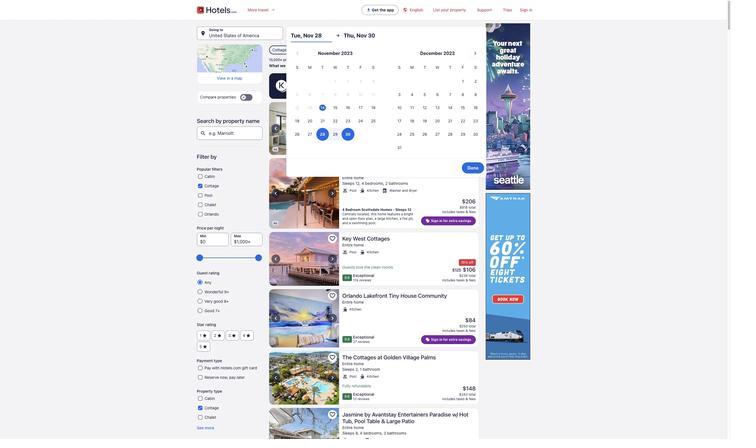 Task type: locate. For each thing, give the bounding box(es) containing it.
taxes down $239
[[457, 278, 465, 283]]

fees inside $206 $918 total includes taxes & fees
[[469, 210, 476, 214]]

1 vertical spatial -
[[393, 208, 395, 212]]

2 horizontal spatial 3
[[398, 92, 401, 97]]

orlando for orlando
[[205, 212, 219, 217]]

0 horizontal spatial 19
[[295, 119, 299, 123]]

1 inside the cottages at golden village palms entire home sleeps 2, 1 bathroom
[[360, 367, 362, 372]]

15%
[[461, 261, 468, 265]]

& down $239
[[466, 278, 468, 283]]

1 20 from the left
[[308, 119, 312, 123]]

the
[[343, 106, 352, 112], [343, 355, 352, 361]]

november
[[318, 51, 340, 56]]

1 vertical spatial properties
[[218, 95, 236, 100]]

1 type from the top
[[214, 359, 222, 364]]

0 vertical spatial 3
[[398, 92, 401, 97]]

1 sign in for extra savings link from the top
[[421, 217, 476, 226]]

0 vertical spatial 12
[[423, 105, 427, 110]]

1 taxes from the top
[[457, 136, 465, 140]]

place
[[411, 162, 424, 168]]

taxes for $206
[[457, 210, 465, 214]]

1 vertical spatial for
[[443, 338, 448, 342]]

total inside $84 $250 total includes taxes & fees
[[469, 325, 476, 329]]

hot right w/
[[460, 412, 469, 418]]

small image right show next image for west ridge by avantstay a place of comfort! perfect sunsets by the pool!
[[343, 188, 348, 193]]

2 vertical spatial 1
[[360, 367, 362, 372]]

search
[[197, 118, 214, 124]]

& inside $624 $1,410 total includes taxes & fees
[[466, 136, 468, 140]]

2 27 button from the left
[[431, 128, 444, 141]]

by for filter
[[211, 154, 217, 160]]

w right our
[[334, 65, 337, 70]]

avantstay up pool!
[[380, 162, 404, 168]]

4 total from the top
[[469, 325, 476, 329]]

1 vertical spatial at
[[378, 355, 382, 361]]

save inside the save now and play later our two-bedroom, two-bath, 1,200sqft residentially-appointed retreats offer privacy and prestige, plus beautiful outdoor space.
[[343, 126, 351, 130]]

xsmall image
[[202, 334, 207, 339], [217, 334, 222, 339], [246, 334, 251, 339]]

Save Orlando Lakefront Tiny House Community  to a trip checkbox
[[328, 292, 337, 301]]

0 horizontal spatial 25
[[371, 119, 376, 123]]

24 up space.
[[397, 132, 402, 137]]

0 horizontal spatial hot
[[367, 115, 373, 119]]

1 m from the left
[[308, 65, 312, 70]]

1 horizontal spatial 1
[[360, 367, 362, 372]]

$1,410
[[458, 132, 468, 136]]

for right leading image
[[443, 219, 448, 223]]

fees inside $84 $250 total includes taxes & fees
[[469, 329, 476, 333]]

1 horizontal spatial 18
[[410, 119, 414, 123]]

3 xsmall image from the left
[[246, 334, 251, 339]]

0 vertical spatial save
[[295, 81, 305, 86]]

2 2023 from the left
[[444, 51, 455, 56]]

property left the name
[[223, 118, 245, 124]]

2 14 from the left
[[448, 105, 453, 110]]

fire
[[403, 217, 408, 221]]

2 fees from the top
[[469, 210, 476, 214]]

22 button up $1,410
[[457, 115, 470, 128]]

a down this
[[375, 217, 377, 221]]

4 taxes from the top
[[457, 329, 465, 333]]

1 16 from the left
[[346, 105, 350, 110]]

property type
[[197, 389, 222, 394]]

hot left tub
[[367, 115, 373, 119]]

taxes down the $918
[[457, 210, 465, 214]]

exceptional 13 reviews
[[353, 392, 374, 402]]

pool image
[[269, 102, 339, 155]]

1 vertical spatial 17 button
[[393, 115, 406, 128]]

1 xsmall image from the left
[[202, 334, 207, 339]]

bathrooms inside west ridge by avantstay a place of comfort! perfect sunsets by the pool! entire home sleeps 12, 4 bedrooms, 2 bathrooms
[[389, 181, 408, 186]]

0 vertical spatial type
[[214, 359, 222, 364]]

1 at from the top
[[378, 106, 382, 112]]

0 vertical spatial 18
[[371, 105, 376, 110]]

save inside save 10% or more on over 100,000 hotels worldwide when you're signed in
[[295, 81, 305, 86]]

next month image
[[472, 50, 479, 57]]

19 for first the 19 button from right
[[423, 119, 427, 123]]

1 s from the left
[[296, 65, 299, 70]]

4 inside 4 bedroom scottsdale homes - sleeps 12 centrally located, this home features a bright and open floor plan, a large kitchen, a fire pit, and a swimming pool.
[[343, 208, 345, 212]]

fees inside $148 $343 total includes taxes & fees
[[469, 397, 476, 402]]

21 for 2nd 21 button
[[448, 119, 452, 123]]

9.6 down fully
[[345, 395, 350, 399]]

2 total from the top
[[469, 206, 476, 210]]

palms
[[421, 355, 436, 361]]

Save The Cottages at Golden Village Palms to a trip checkbox
[[328, 354, 337, 362]]

0 vertical spatial orlando
[[205, 212, 219, 217]]

total for $148
[[469, 393, 476, 397]]

0 horizontal spatial 24 button
[[355, 115, 367, 128]]

0 horizontal spatial 12
[[408, 208, 412, 212]]

2 vertical spatial cottages
[[353, 355, 376, 361]]

0 horizontal spatial properties
[[218, 95, 236, 100]]

16 inside november 2023 element
[[346, 105, 350, 110]]

homes
[[381, 208, 392, 212]]

- right tue, at the left of the page
[[314, 33, 316, 38]]

trips
[[503, 8, 512, 12]]

in
[[529, 8, 533, 12], [227, 76, 230, 81], [295, 86, 298, 91], [440, 219, 443, 223], [440, 338, 443, 342]]

1 entire from the top
[[343, 176, 353, 180]]

0 horizontal spatial 2
[[214, 334, 216, 338]]

0 horizontal spatial 17
[[359, 105, 363, 110]]

27 button
[[304, 128, 316, 141], [431, 128, 444, 141]]

4 entire from the top
[[343, 362, 353, 367]]

reserve now, pay later
[[205, 376, 245, 380]]

see more button
[[197, 426, 262, 431]]

bedrooms, inside jasmine by avantstay entertainers paradise w/ hot tub, pool table & large patio entire home sleeps 8, 4 bedrooms, 3 bathrooms
[[364, 431, 383, 436]]

4 includes from the top
[[443, 329, 456, 333]]

properties for compare properties
[[218, 95, 236, 100]]

1 horizontal spatial 23
[[474, 119, 478, 123]]

home
[[354, 176, 364, 180], [378, 212, 387, 216], [354, 243, 364, 248], [354, 300, 364, 305], [354, 362, 364, 367], [354, 426, 364, 430]]

1 vertical spatial bedrooms,
[[364, 431, 383, 436]]

2 21 from the left
[[448, 119, 452, 123]]

fees right 29
[[469, 136, 476, 140]]

view in a map button
[[200, 76, 259, 81]]

sleeps left 2,
[[343, 367, 355, 372]]

1 t from the left
[[322, 65, 324, 70]]

west right key
[[353, 236, 366, 242]]

nov right thu,
[[357, 32, 367, 39]]

0 vertical spatial cabin
[[205, 174, 215, 179]]

0 horizontal spatial 17 button
[[355, 102, 367, 114]]

bedroom
[[346, 208, 361, 212]]

0 vertical spatial for
[[443, 219, 448, 223]]

21 down today element
[[321, 119, 325, 123]]

taxes down $1,410
[[457, 136, 465, 140]]

reviews right 174
[[360, 278, 371, 283]]

travel
[[258, 8, 269, 12]]

1 26 from the left
[[295, 132, 300, 137]]

2 down star rating
[[214, 334, 216, 338]]

s right are
[[296, 65, 299, 70]]

2 horizontal spatial the
[[380, 8, 386, 12]]

in down $84 $250 total includes taxes & fees
[[440, 338, 443, 342]]

ad for the cottages at pga national resort
[[274, 148, 277, 151]]

3 total from the top
[[469, 274, 476, 278]]

1 horizontal spatial 24 button
[[393, 128, 406, 141]]

reviews right the 9.8
[[358, 340, 370, 344]]

26
[[295, 132, 300, 137], [423, 132, 427, 137]]

cabin down popular filters
[[205, 174, 215, 179]]

w inside december 2023 'element'
[[436, 65, 440, 70]]

1 ad from the top
[[274, 148, 277, 151]]

2 cabin from the top
[[205, 397, 215, 401]]

by
[[216, 118, 222, 124], [211, 154, 217, 160], [372, 162, 378, 168], [364, 168, 370, 175], [365, 412, 371, 418]]

5 includes from the top
[[443, 397, 456, 402]]

1 vertical spatial 18
[[410, 119, 414, 123]]

includes for $206
[[443, 210, 456, 214]]

23 inside 'element'
[[474, 119, 478, 123]]

2 savings from the top
[[459, 338, 471, 342]]

1 horizontal spatial 18 button
[[406, 115, 419, 128]]

1 horizontal spatial 16 button
[[470, 102, 482, 114]]

15 down 8 button
[[461, 105, 465, 110]]

tiny
[[389, 293, 400, 299]]

1 horizontal spatial hot
[[460, 412, 469, 418]]

home inside jasmine by avantstay entertainers paradise w/ hot tub, pool table & large patio entire home sleeps 8, 4 bedrooms, 3 bathrooms
[[354, 426, 364, 430]]

f for november 2023
[[360, 65, 362, 70]]

0 horizontal spatial 20 button
[[304, 115, 316, 128]]

9.6 for key west cottages
[[345, 276, 350, 280]]

1 21 from the left
[[321, 119, 325, 123]]

1 horizontal spatial 19
[[423, 119, 427, 123]]

sign right trips
[[520, 8, 528, 12]]

1 horizontal spatial xsmall image
[[217, 334, 222, 339]]

0 vertical spatial avantstay
[[380, 162, 404, 168]]

small image
[[360, 115, 365, 120], [343, 188, 348, 193], [360, 188, 365, 193], [343, 250, 348, 255], [343, 375, 348, 380], [360, 375, 365, 380], [343, 439, 348, 440]]

exceptional right the 9.8
[[353, 335, 374, 340]]

bedrooms, inside west ridge by avantstay a place of comfort! perfect sunsets by the pool! entire home sleeps 12, 4 bedrooms, 2 bathrooms
[[365, 181, 385, 186]]

5 total from the top
[[469, 393, 476, 397]]

0 horizontal spatial -
[[314, 33, 316, 38]]

$1,000 and above, Maximum, Price per night range field
[[200, 252, 259, 264]]

1 vertical spatial sign in for extra savings
[[431, 338, 471, 342]]

application
[[291, 47, 482, 155]]

& inside $206 $918 total includes taxes & fees
[[466, 210, 468, 214]]

1 vertical spatial extra
[[449, 338, 458, 342]]

with
[[212, 366, 220, 371]]

2 vertical spatial exceptional
[[353, 392, 374, 397]]

includes inside $84 $250 total includes taxes & fees
[[443, 329, 456, 333]]

fees for $148
[[469, 397, 476, 402]]

total down $624
[[469, 132, 476, 136]]

1 sign in for extra savings from the top
[[431, 219, 471, 223]]

sleeps left 8,
[[343, 431, 355, 436]]

your
[[441, 8, 449, 12]]

the left pool!
[[371, 168, 380, 175]]

1 19 from the left
[[295, 119, 299, 123]]

19 button down resort
[[419, 115, 431, 128]]

27 inside exceptional 27 reviews
[[353, 340, 357, 344]]

2 20 from the left
[[435, 119, 440, 123]]

1 26 button from the left
[[291, 128, 304, 141]]

by right filter
[[211, 154, 217, 160]]

prestige,
[[343, 139, 356, 143]]

reviews inside exceptional 174 reviews
[[360, 278, 371, 283]]

23 button up the 30 button
[[470, 115, 482, 128]]

11
[[411, 105, 414, 110]]

1 9.6 from the top
[[345, 276, 350, 280]]

22 up $624
[[461, 119, 465, 123]]

1 horizontal spatial f
[[462, 65, 464, 70]]

0 horizontal spatial 21 button
[[316, 115, 329, 128]]

extra for $84
[[449, 338, 458, 342]]

wonderful 9+
[[205, 290, 229, 295]]

the right save the cottages at pga national resort to a trip option
[[343, 106, 352, 112]]

1 15 from the left
[[333, 105, 338, 110]]

signed
[[430, 81, 444, 86]]

1 14 from the left
[[321, 105, 325, 110]]

hotels.com
[[221, 366, 241, 371]]

nov right tue, at the left of the page
[[303, 32, 314, 39]]

tub,
[[343, 419, 353, 425]]

2 s from the left
[[372, 65, 375, 70]]

0 vertical spatial the
[[343, 106, 352, 112]]

rating
[[209, 271, 220, 276], [206, 323, 216, 327]]

the cottages at pga national resort
[[343, 106, 434, 112]]

by right search
[[216, 118, 222, 124]]

for for $84
[[443, 338, 448, 342]]

leading image inside get the app link
[[366, 8, 371, 12]]

more right or
[[321, 81, 332, 86]]

2 15 from the left
[[461, 105, 465, 110]]

15 inside december 2023 'element'
[[461, 105, 465, 110]]

18 for 18 "button" inside december 2023 'element'
[[410, 119, 414, 123]]

m up 'when'
[[411, 65, 414, 70]]

reviews inside exceptional 13 reviews
[[358, 397, 370, 402]]

extra down $84 $250 total includes taxes & fees
[[449, 338, 458, 342]]

15
[[333, 105, 338, 110], [461, 105, 465, 110]]

sign up palms
[[431, 338, 439, 342]]

24 button
[[355, 115, 367, 128], [393, 128, 406, 141]]

0 horizontal spatial m
[[308, 65, 312, 70]]

more inside save 10% or more on over 100,000 hotels worldwide when you're signed in
[[321, 81, 332, 86]]

1 right 2,
[[360, 367, 362, 372]]

taxes inside $206 $918 total includes taxes & fees
[[457, 210, 465, 214]]

26 button
[[291, 128, 304, 141], [419, 128, 431, 141]]

0 horizontal spatial 14 button
[[316, 102, 329, 114]]

table
[[367, 419, 380, 425]]

gift
[[242, 366, 248, 371]]

2 26 from the left
[[423, 132, 427, 137]]

0 vertical spatial -
[[314, 33, 316, 38]]

1 horizontal spatial property
[[450, 8, 466, 12]]

1 horizontal spatial 3
[[384, 431, 386, 436]]

1 total from the top
[[469, 132, 476, 136]]

1 23 button from the left
[[342, 115, 355, 128]]

orlando up price per night
[[205, 212, 219, 217]]

now
[[351, 126, 359, 130]]

28 left directional icon
[[315, 32, 322, 39]]

scottsdale
[[362, 208, 380, 212]]

night
[[214, 226, 224, 231]]

fees down $148
[[469, 397, 476, 402]]

includes inside 15% off $125 $106 $239 total includes taxes & fees
[[443, 278, 456, 283]]

sign in for extra savings link for $206
[[421, 217, 476, 226]]

18 button down 11 button
[[406, 115, 419, 128]]

1 vertical spatial 12
[[408, 208, 412, 212]]

3 includes from the top
[[443, 278, 456, 283]]

14 inside december 2023 'element'
[[448, 105, 453, 110]]

total down $148
[[469, 393, 476, 397]]

3 inside 'button'
[[398, 92, 401, 97]]

a
[[231, 76, 233, 81], [401, 212, 403, 216], [375, 217, 377, 221], [400, 217, 402, 221], [349, 221, 351, 225]]

2 taxes from the top
[[457, 210, 465, 214]]

cottages up hot tub
[[353, 106, 376, 112]]

includes inside $148 $343 total includes taxes & fees
[[443, 397, 456, 402]]

total inside $624 $1,410 total includes taxes & fees
[[469, 132, 476, 136]]

26 button right show previous image for the cottages at pga national resort
[[291, 128, 304, 141]]

& down the $918
[[466, 210, 468, 214]]

a
[[406, 162, 409, 168]]

savings for $206
[[459, 219, 471, 223]]

2 t from the left
[[347, 65, 349, 70]]

28 inside december 2023 'element'
[[448, 132, 453, 137]]

1 savings from the top
[[459, 219, 471, 223]]

10,000+ properties
[[269, 58, 300, 62]]

19 inside december 2023 'element'
[[423, 119, 427, 123]]

16 button down 9 button
[[470, 102, 482, 114]]

2 26 button from the left
[[419, 128, 431, 141]]

sign inside sign in dropdown button
[[520, 8, 528, 12]]

beautiful
[[365, 139, 379, 143]]

1 vertical spatial chalet
[[205, 416, 216, 420]]

5 entire from the top
[[343, 426, 353, 430]]

1 vertical spatial 3
[[228, 334, 231, 338]]

0 vertical spatial exceptional
[[353, 273, 374, 278]]

2 sign in for extra savings link from the top
[[421, 336, 476, 345]]

& inside jasmine by avantstay entertainers paradise w/ hot tub, pool table & large patio entire home sleeps 8, 4 bedrooms, 3 bathrooms
[[381, 419, 385, 425]]

reviews
[[360, 278, 371, 283], [358, 340, 370, 344], [358, 397, 370, 402]]

show previous image for west ridge by avantstay a place of comfort! perfect sunsets by the pool! image
[[272, 190, 279, 197]]

december 2023 element
[[393, 64, 482, 155]]

19 button right show previous image for the cottages at pga national resort
[[291, 115, 304, 128]]

18 inside november 2023 element
[[371, 105, 376, 110]]

total for $84
[[469, 325, 476, 329]]

2,
[[356, 367, 359, 372]]

2 includes from the top
[[443, 210, 456, 214]]

1 horizontal spatial 27
[[353, 340, 357, 344]]

1 horizontal spatial 25
[[410, 132, 415, 137]]

2 vertical spatial reviews
[[358, 397, 370, 402]]

13 down fully refundable
[[353, 397, 357, 402]]

open
[[349, 217, 357, 221]]

cottages inside the cottages at golden village palms entire home sleeps 2, 1 bathroom
[[353, 355, 376, 361]]

2 23 from the left
[[474, 119, 478, 123]]

20 for 1st 20 button from right
[[435, 119, 440, 123]]

0 vertical spatial ad
[[274, 148, 277, 151]]

pool down popular filters
[[205, 193, 213, 198]]

good 7+
[[205, 309, 220, 314]]

25 button right space.
[[406, 128, 419, 141]]

& right 29
[[466, 136, 468, 140]]

1 extra from the top
[[449, 219, 458, 223]]

1 chalet from the top
[[205, 203, 216, 207]]

in inside save 10% or more on over 100,000 hotels worldwide when you're signed in
[[295, 86, 298, 91]]

1 horizontal spatial 13
[[436, 105, 440, 110]]

1 vertical spatial type
[[214, 389, 222, 394]]

total down $206
[[469, 206, 476, 210]]

& for $84
[[466, 329, 468, 333]]

2 sign in for extra savings from the top
[[431, 338, 471, 342]]

in right trips
[[529, 8, 533, 12]]

for
[[443, 219, 448, 223], [443, 338, 448, 342]]

4 fees from the top
[[469, 329, 476, 333]]

0 horizontal spatial 22 button
[[329, 115, 342, 128]]

2 horizontal spatial 28
[[448, 132, 453, 137]]

fees down $106
[[469, 278, 476, 283]]

15 inside november 2023 element
[[333, 105, 338, 110]]

12 up bright
[[408, 208, 412, 212]]

2 16 button from the left
[[470, 102, 482, 114]]

1 23 from the left
[[346, 119, 351, 123]]

includes inside $206 $918 total includes taxes & fees
[[443, 210, 456, 214]]

savings
[[459, 219, 471, 223], [459, 338, 471, 342]]

1 f from the left
[[360, 65, 362, 70]]

name
[[246, 118, 260, 124]]

leading image
[[426, 219, 430, 223]]

what we are paid impacts our sort order
[[269, 63, 346, 68]]

0 vertical spatial at
[[378, 106, 382, 112]]

0 horizontal spatial xsmall image
[[203, 345, 208, 350]]

you're
[[416, 81, 429, 86]]

property for by
[[223, 118, 245, 124]]

1 left 2 button
[[462, 79, 464, 84]]

sign for orlando lakefront tiny house community
[[431, 338, 439, 342]]

taxes inside $624 $1,410 total includes taxes & fees
[[457, 136, 465, 140]]

home down 'lakefront'
[[354, 300, 364, 305]]

1 w from the left
[[334, 65, 337, 70]]

bedrooms, for by
[[365, 181, 385, 186]]

1 2023 from the left
[[341, 51, 353, 56]]

guest
[[197, 271, 208, 276]]

leading image left get
[[366, 8, 371, 12]]

t down december
[[424, 65, 426, 70]]

0 horizontal spatial two-
[[349, 130, 357, 134]]

0 vertical spatial 25
[[371, 119, 376, 123]]

bedrooms,
[[365, 181, 385, 186], [364, 431, 383, 436]]

show next image for the cottages at pga national resort image
[[329, 125, 336, 132]]

0 horizontal spatial 16 button
[[342, 102, 355, 114]]

5 fees from the top
[[469, 397, 476, 402]]

17 button up 1,200sqft
[[393, 115, 406, 128]]

4 inside jasmine by avantstay entertainers paradise w/ hot tub, pool table & large patio entire home sleeps 8, 4 bedrooms, 3 bathrooms
[[360, 431, 363, 436]]

2 f from the left
[[462, 65, 464, 70]]

interior image
[[269, 158, 339, 229], [269, 409, 339, 440]]

$239
[[460, 274, 468, 278]]

3 fees from the top
[[469, 278, 476, 283]]

a inside "button"
[[231, 76, 233, 81]]

support link
[[472, 4, 498, 16]]

save up our
[[343, 126, 351, 130]]

payment
[[197, 359, 213, 364]]

25 up play
[[371, 119, 376, 123]]

1 22 button from the left
[[329, 115, 342, 128]]

1 vertical spatial save
[[343, 126, 351, 130]]

1 vertical spatial 17
[[398, 119, 402, 123]]

avantstay up large
[[372, 412, 397, 418]]

2 type from the top
[[214, 389, 222, 394]]

0 horizontal spatial 27 button
[[304, 128, 316, 141]]

17 button up hot tub
[[355, 102, 367, 114]]

in inside "button"
[[227, 76, 230, 81]]

taxes inside $84 $250 total includes taxes & fees
[[457, 329, 465, 333]]

3 t from the left
[[424, 65, 426, 70]]

1 vertical spatial west
[[353, 236, 366, 242]]

s up worldwide
[[398, 65, 401, 70]]

paid
[[294, 63, 302, 68]]

2 at from the top
[[378, 355, 382, 361]]

taxes for $624
[[457, 136, 465, 140]]

the inside the cottages at golden village palms entire home sleeps 2, 1 bathroom
[[343, 355, 352, 361]]

orlando for orlando lakefront tiny house community entire home
[[343, 293, 363, 299]]

& inside $84 $250 total includes taxes & fees
[[466, 329, 468, 333]]

16 button right save the cottages at pga national resort to a trip option
[[342, 102, 355, 114]]

& inside $148 $343 total includes taxes & fees
[[466, 397, 468, 402]]

14 left save the cottages at pga national resort to a trip option
[[321, 105, 325, 110]]

1 vertical spatial more
[[205, 426, 214, 431]]

21 inside november 2023 element
[[321, 119, 325, 123]]

sign in for extra savings link for $84
[[421, 336, 476, 345]]

property for your
[[450, 8, 466, 12]]

5 taxes from the top
[[457, 397, 465, 402]]

sleeps inside jasmine by avantstay entertainers paradise w/ hot tub, pool table & large patio entire home sleeps 8, 4 bedrooms, 3 bathrooms
[[343, 431, 355, 436]]

1 horizontal spatial w
[[436, 65, 440, 70]]

1 vertical spatial cottage
[[205, 184, 219, 188]]

entire down tub,
[[343, 426, 353, 430]]

1 22 from the left
[[333, 119, 338, 123]]

1 inside button
[[462, 79, 464, 84]]

12 right 11 button
[[423, 105, 427, 110]]

bathrooms for patio
[[387, 431, 407, 436]]

savings for $84
[[459, 338, 471, 342]]

4
[[411, 92, 414, 97], [362, 181, 364, 186], [343, 208, 345, 212], [243, 334, 245, 338], [360, 431, 363, 436]]

avantstay inside jasmine by avantstay entertainers paradise w/ hot tub, pool table & large patio entire home sleeps 8, 4 bedrooms, 3 bathrooms
[[372, 412, 397, 418]]

2 horizontal spatial 2
[[475, 79, 477, 84]]

2 entire from the top
[[343, 243, 353, 248]]

november 2023 element
[[291, 64, 380, 141]]

december
[[420, 51, 443, 56]]

for for $206
[[443, 219, 448, 223]]

0 horizontal spatial property
[[223, 118, 245, 124]]

17
[[359, 105, 363, 110], [398, 119, 402, 123]]

23 button up our
[[342, 115, 355, 128]]

2 vertical spatial 2
[[214, 334, 216, 338]]

tue,
[[291, 32, 302, 39]]

0 vertical spatial bathrooms
[[389, 181, 408, 186]]

0 vertical spatial chalet
[[205, 203, 216, 207]]

lakefront
[[364, 293, 388, 299]]

16 for second 16 button from left
[[474, 105, 478, 110]]

two- up residentially-
[[349, 130, 357, 134]]

21
[[321, 119, 325, 123], [448, 119, 452, 123]]

west inside west ridge by avantstay a place of comfort! perfect sunsets by the pool! entire home sleeps 12, 4 bedrooms, 2 bathrooms
[[343, 162, 355, 168]]

cottages for pga
[[353, 106, 376, 112]]

kitchen for small image over fully
[[367, 375, 379, 379]]

cottage
[[272, 48, 287, 52], [205, 184, 219, 188], [205, 406, 219, 411]]

floor
[[358, 217, 365, 221]]

1 fees from the top
[[469, 136, 476, 140]]

a left fire
[[400, 217, 402, 221]]

2 m from the left
[[411, 65, 414, 70]]

f inside december 2023 'element'
[[462, 65, 464, 70]]

includes inside $624 $1,410 total includes taxes & fees
[[443, 136, 456, 140]]

2 vertical spatial cottage
[[205, 406, 219, 411]]

for down $84 $250 total includes taxes & fees
[[443, 338, 448, 342]]

1 horizontal spatial 22
[[461, 119, 465, 123]]

trips link
[[498, 4, 518, 16]]

12 inside button
[[423, 105, 427, 110]]

18 button up hot tub
[[367, 102, 380, 114]]

1 vertical spatial rating
[[206, 323, 216, 327]]

west
[[343, 162, 355, 168], [353, 236, 366, 242]]

$125
[[453, 268, 461, 272]]

retreats
[[380, 135, 392, 139]]

12 inside 4 bedroom scottsdale homes - sleeps 12 centrally located, this home features a bright and open floor plan, a large kitchen, a fire pit, and a swimming pool.
[[408, 208, 412, 212]]

21 button up 28 button at the right top
[[444, 115, 457, 128]]

reviews for key west cottages
[[360, 278, 371, 283]]

show next image for west ridge by avantstay a place of comfort! perfect sunsets by the pool! image
[[329, 190, 336, 197]]

0 horizontal spatial 19 button
[[291, 115, 304, 128]]

2023 for december 2023
[[444, 51, 455, 56]]

21 inside december 2023 'element'
[[448, 119, 452, 123]]

5 inside button
[[424, 92, 426, 97]]

25 button up "bedroom,"
[[367, 115, 380, 128]]

west up sunsets
[[343, 162, 355, 168]]

20 inside 'element'
[[435, 119, 440, 123]]

2 for from the top
[[443, 338, 448, 342]]

1 vertical spatial 25
[[410, 132, 415, 137]]

0 vertical spatial leading image
[[366, 8, 371, 12]]

1 horizontal spatial 15 button
[[457, 102, 470, 114]]

cabin
[[205, 174, 215, 179], [205, 397, 215, 401]]

1 horizontal spatial 20 button
[[431, 115, 444, 128]]

2 21 button from the left
[[444, 115, 457, 128]]

rating for guest rating
[[209, 271, 220, 276]]

13 right resort
[[436, 105, 440, 110]]

pay
[[229, 376, 236, 380]]

& for $624
[[466, 136, 468, 140]]

2 22 from the left
[[461, 119, 465, 123]]

w/
[[453, 412, 458, 418]]

of
[[238, 33, 242, 38]]

2 20 button from the left
[[431, 115, 444, 128]]

2 horizontal spatial 27
[[436, 132, 440, 137]]

at left golden
[[378, 355, 382, 361]]

home inside the cottages at golden village palms entire home sleeps 2, 1 bathroom
[[354, 362, 364, 367]]

28 left $1,410
[[448, 132, 453, 137]]

7+
[[215, 309, 220, 314]]

4 inside button
[[411, 92, 414, 97]]

sign in for extra savings down $84 $250 total includes taxes & fees
[[431, 338, 471, 342]]

8
[[462, 92, 464, 97]]

8,
[[356, 431, 359, 436]]

1 vertical spatial leading image
[[426, 338, 430, 342]]

leading image
[[366, 8, 371, 12], [426, 338, 430, 342]]

14 inside today element
[[321, 105, 325, 110]]

0 horizontal spatial 22
[[333, 119, 338, 123]]

2 ad from the top
[[274, 222, 277, 225]]

26 inside december 2023 'element'
[[423, 132, 427, 137]]

show previous image for key west cottages image
[[272, 256, 279, 263]]

1 vertical spatial cottages
[[367, 236, 390, 242]]

f inside november 2023 element
[[360, 65, 362, 70]]

fees
[[469, 136, 476, 140], [469, 210, 476, 214], [469, 278, 476, 283], [469, 329, 476, 333], [469, 397, 476, 402]]

reviews for the cottages at golden village palms
[[358, 397, 370, 402]]

at up tub
[[378, 106, 382, 112]]

sign in for extra savings link
[[421, 217, 476, 226], [421, 336, 476, 345]]

1 27 button from the left
[[304, 128, 316, 141]]

13 button
[[431, 102, 444, 114]]

entire inside jasmine by avantstay entertainers paradise w/ hot tub, pool table & large patio entire home sleeps 8, 4 bedrooms, 3 bathrooms
[[343, 426, 353, 430]]

ad for west ridge by avantstay a place of comfort! perfect sunsets by the pool!
[[274, 222, 277, 225]]

by up table
[[365, 412, 371, 418]]

1 15 button from the left
[[329, 102, 342, 114]]

directional image
[[335, 33, 340, 38]]

2 the from the top
[[343, 355, 352, 361]]

7 button
[[444, 88, 457, 101]]

- up features
[[393, 208, 395, 212]]

tue, nov 28 button
[[291, 29, 332, 42]]

2 19 from the left
[[423, 119, 427, 123]]

27 button left show next image for the cottages at pga national resort at the left top of the page
[[304, 128, 316, 141]]

play
[[367, 126, 374, 130]]

1
[[462, 79, 464, 84], [200, 334, 202, 338], [360, 367, 362, 372]]

14 button down 7 'button'
[[444, 102, 457, 114]]

1 includes from the top
[[443, 136, 456, 140]]

0 horizontal spatial 27
[[308, 132, 312, 137]]

3 entire from the top
[[343, 300, 353, 305]]

0 vertical spatial more
[[321, 81, 332, 86]]

orlando inside orlando lakefront tiny house community entire home
[[343, 293, 363, 299]]

Save Jasmine by Avantstay Entertainers Paradise w/ Hot Tub, Pool Table & Large Patio to a trip checkbox
[[328, 411, 337, 420]]

xsmall image
[[231, 334, 236, 339], [203, 345, 208, 350]]

xsmall image for 2
[[217, 334, 222, 339]]

t right the order
[[347, 65, 349, 70]]

entire down key
[[343, 243, 353, 248]]

0 horizontal spatial 15
[[333, 105, 338, 110]]

small image
[[403, 8, 408, 12], [346, 64, 352, 69], [343, 115, 348, 120], [382, 188, 387, 193], [360, 250, 365, 255], [343, 307, 348, 312], [365, 439, 370, 440]]

show next image for the cottages at golden village palms image
[[329, 375, 336, 382]]

0 horizontal spatial 26 button
[[291, 128, 304, 141]]

& down the $343
[[466, 397, 468, 402]]

total for $624
[[469, 132, 476, 136]]

2 extra from the top
[[449, 338, 458, 342]]

plan,
[[366, 217, 374, 221]]

18 inside december 2023 'element'
[[410, 119, 414, 123]]

2 down pool!
[[386, 181, 388, 186]]

any
[[205, 280, 211, 285]]

0 vertical spatial xsmall image
[[231, 334, 236, 339]]



Task type: vqa. For each thing, say whether or not it's contained in the screenshot.


Task type: describe. For each thing, give the bounding box(es) containing it.
see more
[[197, 426, 214, 431]]

community
[[418, 293, 447, 299]]

0 horizontal spatial 28
[[308, 33, 313, 38]]

2 15 button from the left
[[457, 102, 470, 114]]

show previous image for the cottages at golden village palms image
[[272, 375, 279, 382]]

1,200sqft
[[389, 130, 404, 134]]

2 button
[[470, 75, 482, 88]]

the for the cottages at golden village palms entire home sleeps 2, 1 bathroom
[[343, 355, 352, 361]]

& for $206
[[466, 210, 468, 214]]

1 horizontal spatial 30
[[368, 32, 375, 39]]

home inside "key west cottages entire home"
[[354, 243, 364, 248]]

when
[[404, 81, 415, 86]]

29
[[461, 132, 466, 137]]

taxes for $84
[[457, 329, 465, 333]]

popular filters
[[197, 167, 223, 172]]

what we are paid impacts our sort order link
[[269, 63, 352, 69]]

13 inside button
[[436, 105, 440, 110]]

by for search
[[216, 118, 222, 124]]

w for november
[[334, 65, 337, 70]]

bathroom
[[363, 367, 380, 372]]

21 for 2nd 21 button from the right
[[321, 119, 325, 123]]

type for property type
[[214, 389, 222, 394]]

popular
[[197, 167, 211, 172]]

4 inside west ridge by avantstay a place of comfort! perfect sunsets by the pool! entire home sleeps 12, 4 bedrooms, 2 bathrooms
[[362, 181, 364, 186]]

small image down key
[[343, 250, 348, 255]]

$0, Minimum, Price per night text field
[[197, 233, 229, 247]]

13 inside exceptional 13 reviews
[[353, 397, 357, 402]]

nov 28 - nov 30
[[299, 33, 332, 38]]

3 s from the left
[[398, 65, 401, 70]]

payment type
[[197, 359, 222, 364]]

1 two- from the left
[[349, 130, 357, 134]]

entire inside orlando lakefront tiny house community entire home
[[343, 300, 353, 305]]

27 inside november 2023 element
[[308, 132, 312, 137]]

total for $206
[[469, 206, 476, 210]]

rooms
[[382, 265, 393, 270]]

$624
[[462, 125, 476, 131]]

fees for $84
[[469, 329, 476, 333]]

show next image for key west cottages image
[[329, 256, 336, 263]]

7
[[449, 92, 452, 97]]

bathrooms for pool!
[[389, 181, 408, 186]]

done
[[468, 166, 479, 171]]

plus
[[357, 139, 364, 143]]

kitchen for small image to the right of show next image for west ridge by avantstay a place of comfort! perfect sunsets by the pool!
[[367, 189, 379, 193]]

1 19 button from the left
[[291, 115, 304, 128]]

love
[[356, 265, 363, 270]]

includes for $624
[[443, 136, 456, 140]]

17 inside november 2023 element
[[359, 105, 363, 110]]

9.6 for the cottages at golden village palms
[[345, 395, 350, 399]]

small image inside what we are paid impacts our sort order link
[[346, 64, 352, 69]]

2 22 button from the left
[[457, 115, 470, 128]]

small image left hot tub
[[360, 115, 365, 120]]

privacy
[[401, 135, 413, 139]]

entire inside "key west cottages entire home"
[[343, 243, 353, 248]]

- inside nov 28 - nov 30 button
[[314, 33, 316, 38]]

26 inside november 2023 element
[[295, 132, 300, 137]]

4 t from the left
[[449, 65, 452, 70]]

1 20 button from the left
[[304, 115, 316, 128]]

& inside 15% off $125 $106 $239 total includes taxes & fees
[[466, 278, 468, 283]]

impacts
[[303, 63, 318, 68]]

25 inside november 2023 element
[[371, 119, 376, 123]]

show previous image for orlando lakefront tiny house community image
[[272, 315, 279, 322]]

2 inside 2 button
[[475, 79, 477, 84]]

kitchen,
[[386, 217, 399, 221]]

by right ridge
[[372, 162, 378, 168]]

home inside west ridge by avantstay a place of comfort! perfect sunsets by the pool! entire home sleeps 12, 4 bedrooms, 2 bathrooms
[[354, 176, 364, 180]]

list your property link
[[428, 4, 472, 16]]

taxes for $148
[[457, 397, 465, 402]]

our
[[343, 130, 348, 134]]

small image down the 12,
[[360, 188, 365, 193]]

show previous image for the cottages at pga national resort image
[[272, 125, 279, 132]]

appointed
[[363, 135, 379, 139]]

27 button inside november 2023 element
[[304, 128, 316, 141]]

19 for first the 19 button from left
[[295, 119, 299, 123]]

9.8
[[345, 338, 350, 342]]

hot tub
[[367, 115, 379, 119]]

today element
[[320, 105, 326, 111]]

small image inside english button
[[403, 8, 408, 12]]

w for december
[[436, 65, 440, 70]]

2 vertical spatial the
[[365, 265, 370, 270]]

24 inside november 2023 element
[[359, 119, 363, 123]]

show next image for orlando lakefront tiny house community image
[[329, 315, 336, 322]]

1 vertical spatial exceptional
[[353, 335, 374, 340]]

sign for west ridge by avantstay a place of comfort! perfect sunsets by the pool!
[[431, 219, 439, 223]]

reserve
[[205, 376, 219, 380]]

more travel
[[248, 8, 269, 12]]

exceptional for key west cottages
[[353, 273, 374, 278]]

pool down the 12,
[[350, 189, 357, 193]]

3 inside jasmine by avantstay entertainers paradise w/ hot tub, pool table & large patio entire home sleeps 8, 4 bedrooms, 3 bathrooms
[[384, 431, 386, 436]]

key west cottages entire home
[[343, 236, 390, 248]]

english button
[[399, 4, 428, 16]]

save for save now and play later our two-bedroom, two-bath, 1,200sqft residentially-appointed retreats offer privacy and prestige, plus beautiful outdoor space.
[[343, 126, 351, 130]]

entire inside the cottages at golden village palms entire home sleeps 2, 1 bathroom
[[343, 362, 353, 367]]

fees for $206
[[469, 210, 476, 214]]

sign in for extra savings for $84
[[431, 338, 471, 342]]

cottage inside button
[[272, 48, 287, 52]]

9+
[[224, 290, 229, 295]]

small image up refundable
[[360, 375, 365, 380]]

outdoor pool image
[[269, 351, 339, 405]]

a up fire
[[401, 212, 403, 216]]

small image down tub,
[[343, 439, 348, 440]]

see
[[197, 426, 204, 431]]

0 vertical spatial 25 button
[[367, 115, 380, 128]]

$206
[[462, 198, 476, 205]]

4 bedroom scottsdale homes - sleeps 12 centrally located, this home features a bright and open floor plan, a large kitchen, a fire pit, and a swimming pool.
[[343, 208, 414, 225]]

nov left directional icon
[[318, 33, 326, 38]]

1 button
[[457, 75, 470, 88]]

18 button inside december 2023 'element'
[[406, 115, 419, 128]]

$84
[[466, 317, 476, 324]]

reviews inside exceptional 27 reviews
[[358, 340, 370, 344]]

1 16 button from the left
[[342, 102, 355, 114]]

comfort!
[[433, 162, 455, 168]]

30 inside december 2023 'element'
[[473, 132, 478, 137]]

25 inside december 2023 'element'
[[410, 132, 415, 137]]

0 vertical spatial 24 button
[[355, 115, 367, 128]]

24 inside december 2023 'element'
[[397, 132, 402, 137]]

$148
[[463, 386, 476, 392]]

23 button inside november 2023 element
[[342, 115, 355, 128]]

by down ridge
[[364, 168, 370, 175]]

cottages inside "key west cottages entire home"
[[367, 236, 390, 242]]

cottages for golden
[[353, 355, 376, 361]]

xsmall image for 1
[[202, 334, 207, 339]]

nov up "previous month" image
[[299, 33, 307, 38]]

avantstay inside west ridge by avantstay a place of comfort! perfect sunsets by the pool! entire home sleeps 12, 4 bedrooms, 2 bathrooms
[[380, 162, 404, 168]]

100,000
[[350, 81, 367, 86]]

jasmine
[[343, 412, 363, 418]]

xsmall image for 4
[[246, 334, 251, 339]]

washer
[[390, 189, 401, 193]]

31
[[398, 145, 402, 150]]

Save Key West Cottages to a trip checkbox
[[328, 235, 337, 243]]

more inside dropdown button
[[205, 426, 214, 431]]

extra for $206
[[449, 219, 458, 223]]

properties for 10,000+ properties
[[283, 58, 300, 62]]

10
[[398, 105, 402, 110]]

at for golden
[[378, 355, 382, 361]]

small image up fully
[[343, 375, 348, 380]]

ridge
[[357, 162, 371, 168]]

search image
[[469, 30, 476, 37]]

10%
[[306, 81, 315, 86]]

2 inside west ridge by avantstay a place of comfort! perfect sunsets by the pool! entire home sleeps 12, 4 bedrooms, 2 bathrooms
[[386, 181, 388, 186]]

refundable
[[352, 384, 371, 389]]

20 for second 20 button from right
[[308, 119, 312, 123]]

exterior image
[[269, 232, 339, 286]]

card
[[249, 366, 257, 371]]

america
[[243, 33, 259, 38]]

application containing november 2023
[[291, 47, 482, 155]]

1 horizontal spatial 28
[[315, 32, 322, 39]]

2 23 button from the left
[[470, 115, 482, 128]]

xsmall image for 3
[[231, 334, 236, 339]]

& for $148
[[466, 397, 468, 402]]

1 horizontal spatial 25 button
[[406, 128, 419, 141]]

pga
[[384, 106, 395, 112]]

sign in for extra savings for $206
[[431, 219, 471, 223]]

2023 for november 2023
[[341, 51, 353, 56]]

sleeps inside west ridge by avantstay a place of comfort! perfect sunsets by the pool! entire home sleeps 12, 4 bedrooms, 2 bathrooms
[[343, 181, 355, 186]]

more travel button
[[243, 4, 280, 16]]

1 vertical spatial 24 button
[[393, 128, 406, 141]]

1 vertical spatial 5
[[200, 345, 202, 349]]

type for payment type
[[214, 359, 222, 364]]

app
[[387, 8, 394, 12]]

2 14 button from the left
[[444, 102, 457, 114]]

18 for 18 "button" inside november 2023 element
[[371, 105, 376, 110]]

bedrooms, for &
[[364, 431, 383, 436]]

fully refundable
[[343, 384, 371, 389]]

1 cabin from the top
[[205, 174, 215, 179]]

home inside orlando lakefront tiny house community entire home
[[354, 300, 364, 305]]

hotels logo image
[[197, 6, 237, 14]]

perfect
[[456, 162, 475, 168]]

thu,
[[344, 32, 356, 39]]

$0, Minimum, Price per night range field
[[200, 252, 259, 264]]

states
[[224, 33, 236, 38]]

in right leading image
[[440, 219, 443, 223]]

pool!
[[381, 168, 393, 175]]

rating for star rating
[[206, 323, 216, 327]]

12 button
[[419, 102, 431, 114]]

16 for 2nd 16 button from right
[[346, 105, 350, 110]]

exceptional 174 reviews
[[353, 273, 374, 283]]

sleeps inside the cottages at golden village palms entire home sleeps 2, 1 bathroom
[[343, 367, 355, 372]]

by for jasmine
[[365, 412, 371, 418]]

entertainers
[[398, 412, 428, 418]]

bath,
[[380, 130, 388, 134]]

sort
[[327, 63, 335, 68]]

6
[[437, 92, 439, 97]]

this
[[371, 212, 377, 216]]

pool.
[[369, 221, 377, 225]]

in inside dropdown button
[[529, 8, 533, 12]]

$1,000 and above, Maximum, Price per night text field
[[231, 233, 262, 247]]

9
[[475, 92, 477, 97]]

the inside west ridge by avantstay a place of comfort! perfect sunsets by the pool! entire home sleeps 12, 4 bedrooms, 2 bathrooms
[[371, 168, 380, 175]]

star
[[197, 323, 205, 327]]

sleeps inside 4 bedroom scottsdale homes - sleeps 12 centrally located, this home features a bright and open floor plan, a large kitchen, a fire pit, and a swimming pool.
[[396, 208, 407, 212]]

m for december 2023
[[411, 65, 414, 70]]

xsmall image for 5
[[203, 345, 208, 350]]

2 two- from the left
[[373, 130, 380, 134]]

includes for $84
[[443, 329, 456, 333]]

swimming
[[352, 221, 368, 225]]

jasmine by avantstay entertainers paradise w/ hot tub, pool table & large patio entire home sleeps 8, 4 bedrooms, 3 bathrooms
[[343, 412, 469, 436]]

a down open
[[349, 221, 351, 225]]

save for save 10% or more on over 100,000 hotels worldwide when you're signed in
[[295, 81, 305, 86]]

1 horizontal spatial leading image
[[426, 338, 430, 342]]

Save The Cottages at PGA National Resort to a trip checkbox
[[328, 104, 337, 113]]

star rating
[[197, 323, 216, 327]]

west inside "key west cottages entire home"
[[353, 236, 366, 242]]

fully
[[343, 384, 351, 389]]

1 vertical spatial 1
[[200, 334, 202, 338]]

pool up now
[[350, 115, 357, 119]]

22 inside december 2023 'element'
[[461, 119, 465, 123]]

home inside 4 bedroom scottsdale homes - sleeps 12 centrally located, this home features a bright and open floor plan, a large kitchen, a fire pit, and a swimming pool.
[[378, 212, 387, 216]]

entire inside west ridge by avantstay a place of comfort! perfect sunsets by the pool! entire home sleeps 12, 4 bedrooms, 2 bathrooms
[[343, 176, 353, 180]]

kitchen for small image underneath key
[[367, 250, 379, 255]]

2 19 button from the left
[[419, 115, 431, 128]]

includes for $148
[[443, 397, 456, 402]]

2 chalet from the top
[[205, 416, 216, 420]]

0 horizontal spatial 30
[[327, 33, 332, 38]]

22 inside november 2023 element
[[333, 119, 338, 123]]

sign in button
[[518, 4, 535, 16]]

hot inside jasmine by avantstay entertainers paradise w/ hot tub, pool table & large patio entire home sleeps 8, 4 bedrooms, 3 bathrooms
[[460, 412, 469, 418]]

exceptional for the cottages at golden village palms
[[353, 392, 374, 397]]

golden
[[384, 355, 402, 361]]

2 interior image from the top
[[269, 409, 339, 440]]

17 inside december 2023 'element'
[[398, 119, 402, 123]]

save now and play later our two-bedroom, two-bath, 1,200sqft residentially-appointed retreats offer privacy and prestige, plus beautiful outdoor space.
[[343, 126, 420, 143]]

static map image image
[[197, 44, 262, 73]]

filter
[[197, 154, 209, 160]]

1 interior image from the top
[[269, 158, 339, 229]]

fees inside 15% off $125 $106 $239 total includes taxes & fees
[[469, 278, 476, 283]]

united states of america
[[209, 33, 259, 38]]

get the app link
[[362, 5, 399, 15]]

at for pga
[[378, 106, 382, 112]]

taxes inside 15% off $125 $106 $239 total includes taxes & fees
[[457, 278, 465, 283]]

list
[[433, 8, 440, 12]]

total inside 15% off $125 $106 $239 total includes taxes & fees
[[469, 274, 476, 278]]

west ridge by avantstay a place of comfort! perfect sunsets by the pool! entire home sleeps 12, 4 bedrooms, 2 bathrooms
[[343, 162, 475, 186]]

1 21 button from the left
[[316, 115, 329, 128]]

pool down 2,
[[350, 375, 357, 379]]

key
[[343, 236, 352, 242]]

pool down key
[[350, 250, 357, 255]]

very good 8+
[[205, 299, 229, 304]]

$206 $918 total includes taxes & fees
[[443, 198, 476, 214]]

- inside 4 bedroom scottsdale homes - sleeps 12 centrally located, this home features a bright and open floor plan, a large kitchen, a fire pit, and a swimming pool.
[[393, 208, 395, 212]]

18 button inside november 2023 element
[[367, 102, 380, 114]]

f for december 2023
[[462, 65, 464, 70]]

0 vertical spatial hot
[[367, 115, 373, 119]]

27 inside december 2023 'element'
[[436, 132, 440, 137]]

fees for $624
[[469, 136, 476, 140]]

4 s from the left
[[475, 65, 477, 70]]

$343
[[460, 393, 468, 397]]

the for the cottages at pga national resort
[[343, 106, 352, 112]]

now,
[[220, 376, 228, 380]]

1 horizontal spatial 17 button
[[393, 115, 406, 128]]

6 button
[[431, 88, 444, 101]]

pool inside jasmine by avantstay entertainers paradise w/ hot tub, pool table & large patio entire home sleeps 8, 4 bedrooms, 3 bathrooms
[[355, 419, 365, 425]]

m for november 2023
[[308, 65, 312, 70]]

compare properties
[[200, 95, 236, 100]]

bedroom,
[[357, 130, 372, 134]]

room image
[[269, 290, 339, 348]]

14 button inside november 2023 element
[[316, 102, 329, 114]]

search by property name
[[197, 118, 260, 124]]

previous month image
[[295, 50, 301, 57]]

paradise
[[430, 412, 451, 418]]



